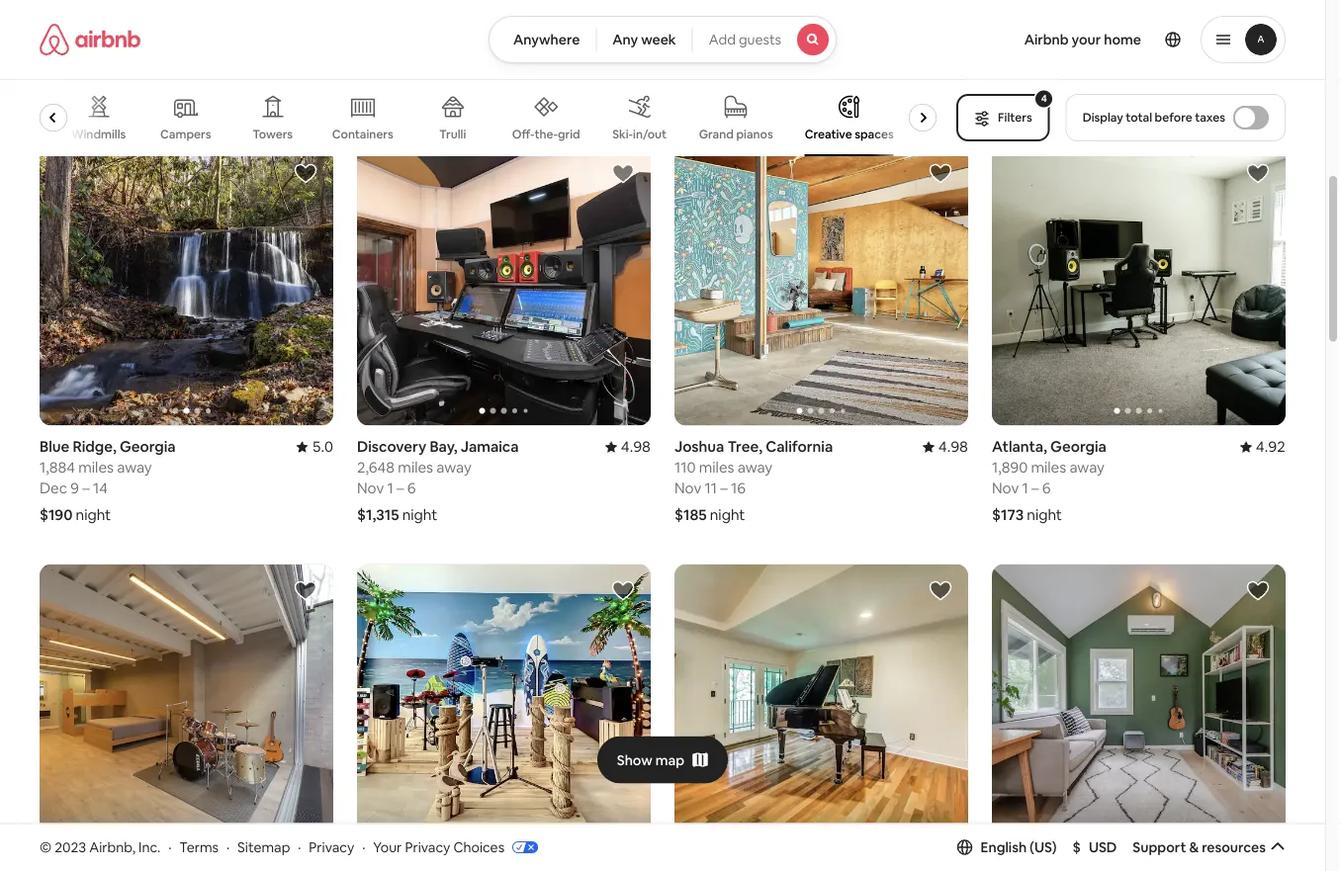 Task type: locate. For each thing, give the bounding box(es) containing it.
14 for nov 9 – 14
[[1045, 61, 1060, 80]]

california inside joshua tree, california 110 miles away nov 9 – 14 $304 night
[[1083, 20, 1150, 39]]

miles inside discovery bay, jamaica 2,648 miles away nov 1 – 6 $1,315 night
[[398, 458, 433, 477]]

add to wishlist: blue ridge, georgia image
[[294, 162, 317, 185]]

3 · from the left
[[298, 838, 301, 856]]

add to wishlist: canton, georgia image
[[929, 579, 952, 603]]

choices
[[453, 838, 505, 856]]

nov down 1,890
[[992, 479, 1019, 498]]

1 4.98 from the left
[[621, 437, 651, 456]]

jamaica
[[461, 437, 519, 456]]

6 inside atlanta, georgia 1,890 miles away nov 1 – 6 $173 night
[[1042, 479, 1051, 498]]

1 vertical spatial tree,
[[728, 437, 763, 456]]

1 vertical spatial joshua
[[675, 437, 724, 456]]

night inside discovery bay, jamaica 2,648 miles away nov 1 – 6 $1,315 night
[[402, 505, 437, 525]]

privacy
[[309, 838, 354, 856], [405, 838, 450, 856]]

ski-
[[613, 127, 634, 142]]

covington,
[[675, 20, 752, 39]]

containers
[[333, 127, 394, 142]]

away inside joshua tree, california 110 miles away nov 9 – 14 $304 night
[[1055, 40, 1090, 60]]

2,431
[[40, 40, 74, 60]]

night right $173
[[1027, 505, 1062, 525]]

$173
[[992, 505, 1024, 525]]

none search field containing anywhere
[[488, 16, 837, 63]]

airbnb your home
[[1024, 31, 1141, 48]]

miles inside the covington, georgia 1,919 miles away feb 18 – 23 night
[[711, 40, 746, 60]]

off-
[[513, 126, 535, 142]]

1 horizontal spatial california
[[1083, 20, 1150, 39]]

– inside the covington, georgia 1,919 miles away feb 18 – 23 night
[[721, 61, 728, 80]]

before
[[1155, 110, 1192, 125]]

– down airbnb at the right top of the page
[[1034, 61, 1042, 80]]

display total before taxes
[[1083, 110, 1225, 125]]

1 vertical spatial 110
[[675, 458, 696, 477]]

9 for nov
[[1022, 61, 1031, 80]]

week
[[641, 31, 676, 48]]

2,648
[[357, 458, 395, 477]]

california for joshua tree, california 110 miles away nov 9 – 14 $304 night
[[1083, 20, 1150, 39]]

– right 18
[[721, 61, 728, 80]]

0 vertical spatial 14
[[1045, 61, 1060, 80]]

windmills
[[72, 127, 126, 142]]

1 horizontal spatial privacy
[[405, 838, 450, 856]]

california inside joshua tree, california 110 miles away nov 11 – 16 $185 night
[[766, 437, 833, 456]]

1,919
[[675, 40, 707, 60]]

night down 23
[[712, 88, 747, 107]]

night inside atlanta, georgia 1,890 miles away nov 1 – 6 $173 night
[[1027, 505, 1062, 525]]

nov up $832
[[357, 61, 384, 80]]

$185
[[675, 505, 707, 525]]

joshua inside joshua tree, california 110 miles away nov 11 – 16 $185 night
[[675, 437, 724, 456]]

miles inside joshua tree, california 110 miles away nov 9 – 14 $304 night
[[1017, 40, 1052, 60]]

night for discovery bay, jamaica 2,648 miles away nov 1 – 6 $1,315 night
[[402, 505, 437, 525]]

0 horizontal spatial 4.98 out of 5 average rating image
[[288, 855, 333, 871]]

1 horizontal spatial joshua
[[992, 20, 1042, 39]]

14 inside joshua tree, california 110 miles away nov 9 – 14 $304 night
[[1045, 61, 1060, 80]]

nov down 2,648
[[357, 479, 384, 498]]

$190
[[40, 505, 73, 525]]

grid
[[558, 126, 581, 142]]

$1,315
[[357, 505, 399, 525]]

tree, for nov 9 – 14
[[1045, 20, 1080, 39]]

·
[[168, 838, 172, 856], [226, 838, 230, 856], [298, 838, 301, 856], [362, 838, 365, 856]]

– right 11
[[720, 479, 728, 498]]

1 horizontal spatial 1
[[1022, 479, 1028, 498]]

nov
[[40, 61, 67, 80], [357, 61, 384, 80], [992, 61, 1019, 80], [357, 479, 384, 498], [675, 479, 702, 498], [992, 479, 1019, 498]]

18
[[703, 61, 718, 80]]

110
[[992, 40, 1013, 60], [675, 458, 696, 477]]

1 horizontal spatial 4.98
[[938, 437, 968, 456]]

resources
[[1202, 839, 1266, 856]]

110 up $185
[[675, 458, 696, 477]]

add to wishlist: atlanta, georgia image
[[1246, 162, 1270, 185]]

· right the inc.
[[168, 838, 172, 856]]

5
[[70, 61, 78, 80]]

6 left 12
[[387, 61, 396, 80]]

0 horizontal spatial tree,
[[728, 437, 763, 456]]

0 horizontal spatial 1
[[387, 479, 393, 498]]

– left 12
[[399, 61, 407, 80]]

nov inside joshua tree, california 110 miles away nov 11 – 16 $185 night
[[675, 479, 702, 498]]

nov left 11
[[675, 479, 702, 498]]

night inside blue ridge, georgia 1,884 miles away dec 9 – 14 $190 night
[[76, 505, 111, 525]]

miles for joshua tree, california 110 miles away nov 9 – 14 $304 night
[[1017, 40, 1052, 60]]

tree, inside joshua tree, california 110 miles away nov 11 – 16 $185 night
[[728, 437, 763, 456]]

1 vertical spatial 9
[[70, 479, 79, 498]]

night right '$304'
[[1030, 88, 1066, 107]]

1 1 from the left
[[387, 479, 393, 498]]

nov inside catskill, new york 2,431 miles away nov 5 – 10 $325 night
[[40, 61, 67, 80]]

· left the privacy link
[[298, 838, 301, 856]]

0 horizontal spatial 4.98
[[621, 437, 651, 456]]

support & resources button
[[1133, 839, 1286, 856]]

miles inside atlanta, georgia 1,890 miles away nov 1 – 6 $173 night
[[1031, 458, 1066, 477]]

2 horizontal spatial 6
[[1042, 479, 1051, 498]]

terms link
[[179, 838, 219, 856]]

1 vertical spatial 14
[[93, 479, 108, 498]]

1
[[387, 479, 393, 498], [1022, 479, 1028, 498]]

1 horizontal spatial georgia
[[755, 20, 811, 39]]

2 horizontal spatial georgia
[[1050, 437, 1107, 456]]

5.0 out of 5 average rating image
[[296, 437, 333, 456]]

4.98
[[621, 437, 651, 456], [938, 437, 968, 456]]

1,890
[[992, 458, 1028, 477]]

away inside blue ridge, georgia 1,884 miles away dec 9 – 14 $190 night
[[117, 458, 152, 477]]

6 down discovery on the left of page
[[407, 479, 416, 498]]

0 horizontal spatial 9
[[70, 479, 79, 498]]

4.92 out of 5 average rating image
[[1240, 437, 1286, 456]]

0 vertical spatial joshua
[[992, 20, 1042, 39]]

away
[[116, 40, 151, 60], [749, 40, 784, 60], [1055, 40, 1090, 60], [117, 458, 152, 477], [436, 458, 472, 477], [738, 458, 773, 477], [1070, 458, 1105, 477]]

add to wishlist: mexico city, mexico image
[[294, 579, 317, 603]]

any
[[613, 31, 638, 48]]

1 horizontal spatial 4.98 out of 5 average rating image
[[605, 437, 651, 456]]

away for blue ridge, georgia 1,884 miles away dec 9 – 14 $190 night
[[117, 458, 152, 477]]

miles inside catskill, new york 2,431 miles away nov 5 – 10 $325 night
[[78, 40, 113, 60]]

your privacy choices
[[373, 838, 505, 856]]

joshua for joshua tree, california 110 miles away nov 11 – 16 $185 night
[[675, 437, 724, 456]]

· right terms link
[[226, 838, 230, 856]]

night inside catskill, new york 2,431 miles away nov 5 – 10 $325 night
[[77, 88, 112, 107]]

6 down atlanta,
[[1042, 479, 1051, 498]]

11
[[705, 479, 717, 498]]

group
[[0, 79, 945, 156], [40, 147, 333, 426], [357, 147, 651, 426], [675, 147, 968, 426], [992, 147, 1286, 426], [40, 564, 333, 843], [357, 564, 651, 843], [675, 564, 968, 843], [992, 564, 1286, 843]]

110 left airbnb at the right top of the page
[[992, 40, 1013, 60]]

–
[[81, 61, 89, 80], [399, 61, 407, 80], [721, 61, 728, 80], [1034, 61, 1042, 80], [82, 479, 90, 498], [397, 479, 404, 498], [720, 479, 728, 498], [1032, 479, 1039, 498]]

night inside the covington, georgia 1,919 miles away feb 18 – 23 night
[[712, 88, 747, 107]]

privacy left 'your'
[[309, 838, 354, 856]]

tree,
[[1045, 20, 1080, 39], [728, 437, 763, 456]]

110 inside joshua tree, california 110 miles away nov 11 – 16 $185 night
[[675, 458, 696, 477]]

1 horizontal spatial tree,
[[1045, 20, 1080, 39]]

9 up '$304'
[[1022, 61, 1031, 80]]

6 inside nov 6 – 12 $832
[[387, 61, 396, 80]]

display total before taxes button
[[1066, 94, 1286, 141]]

0 vertical spatial 9
[[1022, 61, 1031, 80]]

tree, inside joshua tree, california 110 miles away nov 9 – 14 $304 night
[[1045, 20, 1080, 39]]

2 4.98 from the left
[[938, 437, 968, 456]]

0 vertical spatial tree,
[[1045, 20, 1080, 39]]

6
[[387, 61, 396, 80], [407, 479, 416, 498], [1042, 479, 1051, 498]]

night inside joshua tree, california 110 miles away nov 9 – 14 $304 night
[[1030, 88, 1066, 107]]

airbnb
[[1024, 31, 1069, 48]]

4.98 for california
[[938, 437, 968, 456]]

georgia inside blue ridge, georgia 1,884 miles away dec 9 – 14 $190 night
[[120, 437, 176, 456]]

4.98 out of 5 average rating image
[[605, 437, 651, 456], [288, 855, 333, 871]]

georgia for atlanta, georgia 1,890 miles away nov 1 – 6 $173 night
[[1050, 437, 1107, 456]]

0 horizontal spatial georgia
[[120, 437, 176, 456]]

privacy right 'your'
[[405, 838, 450, 856]]

miles for discovery bay, jamaica 2,648 miles away nov 1 – 6 $1,315 night
[[398, 458, 433, 477]]

14
[[1045, 61, 1060, 80], [93, 479, 108, 498]]

1 horizontal spatial 6
[[407, 479, 416, 498]]

1 down 2,648
[[387, 479, 393, 498]]

&
[[1189, 839, 1199, 856]]

georgia
[[755, 20, 811, 39], [120, 437, 176, 456], [1050, 437, 1107, 456]]

nov for joshua tree, california 110 miles away nov 9 – 14 $304 night
[[992, 61, 1019, 80]]

None search field
[[488, 16, 837, 63]]

away inside discovery bay, jamaica 2,648 miles away nov 1 – 6 $1,315 night
[[436, 458, 472, 477]]

1 down 1,890
[[1022, 479, 1028, 498]]

nov left 5
[[40, 61, 67, 80]]

georgia inside atlanta, georgia 1,890 miles away nov 1 – 6 $173 night
[[1050, 437, 1107, 456]]

night for joshua tree, california 110 miles away nov 9 – 14 $304 night
[[1030, 88, 1066, 107]]

– down atlanta,
[[1032, 479, 1039, 498]]

add guests button
[[692, 16, 837, 63]]

– inside catskill, new york 2,431 miles away nov 5 – 10 $325 night
[[81, 61, 89, 80]]

night inside joshua tree, california 110 miles away nov 11 – 16 $185 night
[[710, 505, 745, 525]]

– right dec
[[82, 479, 90, 498]]

filters
[[998, 110, 1032, 125]]

· left 'your'
[[362, 838, 365, 856]]

anywhere
[[513, 31, 580, 48]]

display
[[1083, 110, 1123, 125]]

0 vertical spatial 110
[[992, 40, 1013, 60]]

9 inside blue ridge, georgia 1,884 miles away dec 9 – 14 $190 night
[[70, 479, 79, 498]]

dec
[[40, 479, 67, 498]]

night right $190
[[76, 505, 111, 525]]

new
[[98, 20, 129, 39]]

4.92
[[1256, 437, 1286, 456]]

home
[[1104, 31, 1141, 48]]

– right 5
[[81, 61, 89, 80]]

nov inside joshua tree, california 110 miles away nov 9 – 14 $304 night
[[992, 61, 1019, 80]]

night down '10'
[[77, 88, 112, 107]]

miles inside blue ridge, georgia 1,884 miles away dec 9 – 14 $190 night
[[78, 458, 114, 477]]

away inside catskill, new york 2,431 miles away nov 5 – 10 $325 night
[[116, 40, 151, 60]]

– up $1,315
[[397, 479, 404, 498]]

night right $1,315
[[402, 505, 437, 525]]

0 horizontal spatial 110
[[675, 458, 696, 477]]

0 horizontal spatial california
[[766, 437, 833, 456]]

miles inside joshua tree, california 110 miles away nov 11 – 16 $185 night
[[699, 458, 734, 477]]

1 horizontal spatial 14
[[1045, 61, 1060, 80]]

12
[[410, 61, 424, 80]]

discovery
[[357, 437, 426, 456]]

14 down ridge,
[[93, 479, 108, 498]]

away for catskill, new york 2,431 miles away nov 5 – 10 $325 night
[[116, 40, 151, 60]]

nov up '$304'
[[992, 61, 1019, 80]]

0 vertical spatial california
[[1083, 20, 1150, 39]]

0 horizontal spatial 14
[[93, 479, 108, 498]]

bay,
[[430, 437, 458, 456]]

– inside nov 6 – 12 $832
[[399, 61, 407, 80]]

filters button
[[957, 94, 1050, 141]]

usd
[[1089, 839, 1117, 856]]

4.98 for jamaica
[[621, 437, 651, 456]]

©
[[40, 838, 52, 856]]

miles for catskill, new york 2,431 miles away nov 5 – 10 $325 night
[[78, 40, 113, 60]]

– inside joshua tree, california 110 miles away nov 9 – 14 $304 night
[[1034, 61, 1042, 80]]

miles for blue ridge, georgia 1,884 miles away dec 9 – 14 $190 night
[[78, 458, 114, 477]]

nov for joshua tree, california 110 miles away nov 11 – 16 $185 night
[[675, 479, 702, 498]]

joshua for joshua tree, california 110 miles away nov 9 – 14 $304 night
[[992, 20, 1042, 39]]

away inside joshua tree, california 110 miles away nov 11 – 16 $185 night
[[738, 458, 773, 477]]

1 horizontal spatial 9
[[1022, 61, 1031, 80]]

110 for nov 11 – 16
[[675, 458, 696, 477]]

110 inside joshua tree, california 110 miles away nov 9 – 14 $304 night
[[992, 40, 1013, 60]]

miles
[[78, 40, 113, 60], [711, 40, 746, 60], [1017, 40, 1052, 60], [78, 458, 114, 477], [398, 458, 433, 477], [699, 458, 734, 477], [1031, 458, 1066, 477]]

map
[[656, 751, 685, 769]]

trulli
[[440, 127, 467, 142]]

4.96 out of 5 average rating image
[[1240, 20, 1286, 39]]

9
[[1022, 61, 1031, 80], [70, 479, 79, 498]]

5.0
[[312, 437, 333, 456]]

catskill, new york 2,431 miles away nov 5 – 10 $325 night
[[40, 20, 164, 107]]

1 horizontal spatial 110
[[992, 40, 1013, 60]]

support
[[1133, 839, 1186, 856]]

2 1 from the left
[[1022, 479, 1028, 498]]

night
[[77, 88, 112, 107], [712, 88, 747, 107], [1030, 88, 1066, 107], [76, 505, 111, 525], [402, 505, 437, 525], [710, 505, 745, 525], [1027, 505, 1062, 525]]

add to wishlist: discovery bay, jamaica image
[[611, 162, 635, 185]]

away for joshua tree, california 110 miles away nov 9 – 14 $304 night
[[1055, 40, 1090, 60]]

feb
[[675, 61, 700, 80]]

joshua inside joshua tree, california 110 miles away nov 9 – 14 $304 night
[[992, 20, 1042, 39]]

$832
[[357, 88, 392, 107]]

9 inside joshua tree, california 110 miles away nov 9 – 14 $304 night
[[1022, 61, 1031, 80]]

pianos
[[737, 127, 774, 142]]

1 vertical spatial 4.98 out of 5 average rating image
[[288, 855, 333, 871]]

add to wishlist: joshua tree, california image
[[929, 162, 952, 185]]

14 down airbnb at the right top of the page
[[1045, 61, 1060, 80]]

2 · from the left
[[226, 838, 230, 856]]

0 horizontal spatial joshua
[[675, 437, 724, 456]]

0 horizontal spatial 6
[[387, 61, 396, 80]]

4 · from the left
[[362, 838, 365, 856]]

0 horizontal spatial privacy
[[309, 838, 354, 856]]

nashville, tennessee
[[357, 20, 500, 39]]

14 inside blue ridge, georgia 1,884 miles away dec 9 – 14 $190 night
[[93, 479, 108, 498]]

1 vertical spatial california
[[766, 437, 833, 456]]

0 vertical spatial 4.98 out of 5 average rating image
[[605, 437, 651, 456]]

nov inside discovery bay, jamaica 2,648 miles away nov 1 – 6 $1,315 night
[[357, 479, 384, 498]]

9 right dec
[[70, 479, 79, 498]]

ridge,
[[73, 437, 116, 456]]

your
[[1072, 31, 1101, 48]]

1 inside atlanta, georgia 1,890 miles away nov 1 – 6 $173 night
[[1022, 479, 1028, 498]]

© 2023 airbnb, inc. ·
[[40, 838, 172, 856]]

atlanta, georgia 1,890 miles away nov 1 – 6 $173 night
[[992, 437, 1107, 525]]

night down 16
[[710, 505, 745, 525]]

georgia inside the covington, georgia 1,919 miles away feb 18 – 23 night
[[755, 20, 811, 39]]

in/out
[[634, 127, 667, 142]]

sitemap
[[237, 838, 290, 856]]

anywhere button
[[488, 16, 597, 63]]



Task type: describe. For each thing, give the bounding box(es) containing it.
$304
[[992, 88, 1027, 107]]

show map
[[617, 751, 685, 769]]

privacy link
[[309, 838, 354, 856]]

$ usd
[[1073, 839, 1117, 856]]

your
[[373, 838, 402, 856]]

6 inside discovery bay, jamaica 2,648 miles away nov 1 – 6 $1,315 night
[[407, 479, 416, 498]]

2023
[[55, 838, 86, 856]]

creative spaces
[[805, 127, 894, 142]]

110 for nov 9 – 14
[[992, 40, 1013, 60]]

4.99 out of 5 average rating image
[[605, 20, 651, 39]]

night for joshua tree, california 110 miles away nov 11 – 16 $185 night
[[710, 505, 745, 525]]

your privacy choices link
[[373, 838, 538, 858]]

add to wishlist: kissimmee, florida image
[[611, 579, 635, 603]]

grand
[[699, 127, 734, 142]]

night for catskill, new york 2,431 miles away nov 5 – 10 $325 night
[[77, 88, 112, 107]]

away for joshua tree, california 110 miles away nov 11 – 16 $185 night
[[738, 458, 773, 477]]

sitemap link
[[237, 838, 290, 856]]

$
[[1073, 839, 1081, 856]]

atlanta,
[[992, 437, 1047, 456]]

english (us)
[[981, 839, 1057, 856]]

towers
[[253, 127, 293, 142]]

airbnb,
[[89, 838, 135, 856]]

1 privacy from the left
[[309, 838, 354, 856]]

14 for dec 9 – 14
[[93, 479, 108, 498]]

terms
[[179, 838, 219, 856]]

(us)
[[1030, 839, 1057, 856]]

catskill,
[[40, 20, 95, 39]]

4.98 out of 5 average rating image
[[923, 437, 968, 456]]

nov 6 – 12 $832
[[357, 61, 424, 107]]

grand pianos
[[699, 127, 774, 142]]

taxes
[[1195, 110, 1225, 125]]

airbnb your home link
[[1012, 19, 1153, 60]]

– inside atlanta, georgia 1,890 miles away nov 1 – 6 $173 night
[[1032, 479, 1039, 498]]

4.94 out of 5 average rating image
[[923, 855, 968, 871]]

show map button
[[597, 736, 728, 784]]

nov for catskill, new york 2,431 miles away nov 5 – 10 $325 night
[[40, 61, 67, 80]]

4.96
[[1256, 20, 1286, 39]]

york
[[132, 20, 164, 39]]

english
[[981, 839, 1027, 856]]

– inside blue ridge, georgia 1,884 miles away dec 9 – 14 $190 night
[[82, 479, 90, 498]]

nov for discovery bay, jamaica 2,648 miles away nov 1 – 6 $1,315 night
[[357, 479, 384, 498]]

9 for dec
[[70, 479, 79, 498]]

off-the-grid
[[513, 126, 581, 142]]

show
[[617, 751, 653, 769]]

any week button
[[596, 16, 693, 63]]

total
[[1126, 110, 1152, 125]]

california for joshua tree, california 110 miles away nov 11 – 16 $185 night
[[766, 437, 833, 456]]

23
[[732, 61, 748, 80]]

– inside joshua tree, california 110 miles away nov 11 – 16 $185 night
[[720, 479, 728, 498]]

4.98 out of 5 average rating image containing 4.98
[[605, 437, 651, 456]]

4.99
[[621, 20, 651, 39]]

inc.
[[138, 838, 161, 856]]

group containing off-the-grid
[[0, 79, 945, 156]]

night for blue ridge, georgia 1,884 miles away dec 9 – 14 $190 night
[[76, 505, 111, 525]]

away for discovery bay, jamaica 2,648 miles away nov 1 – 6 $1,315 night
[[436, 458, 472, 477]]

1 inside discovery bay, jamaica 2,648 miles away nov 1 – 6 $1,315 night
[[387, 479, 393, 498]]

spaces
[[855, 127, 894, 142]]

blue ridge, georgia 1,884 miles away dec 9 – 14 $190 night
[[40, 437, 176, 525]]

creative
[[805, 127, 853, 142]]

1,884
[[40, 458, 75, 477]]

nov inside atlanta, georgia 1,890 miles away nov 1 – 6 $173 night
[[992, 479, 1019, 498]]

add guests
[[709, 31, 781, 48]]

tree, for nov 11 – 16
[[728, 437, 763, 456]]

miles for joshua tree, california 110 miles away nov 11 – 16 $185 night
[[699, 458, 734, 477]]

2 privacy from the left
[[405, 838, 450, 856]]

ski-in/out
[[613, 127, 667, 142]]

– inside discovery bay, jamaica 2,648 miles away nov 1 – 6 $1,315 night
[[397, 479, 404, 498]]

$325
[[40, 88, 73, 107]]

tennessee
[[426, 20, 500, 39]]

guests
[[739, 31, 781, 48]]

add
[[709, 31, 736, 48]]

covington, georgia 1,919 miles away feb 18 – 23 night
[[675, 20, 811, 107]]

add to wishlist: catskill, new york image
[[1246, 579, 1270, 603]]

joshua tree, california 110 miles away nov 9 – 14 $304 night
[[992, 20, 1150, 107]]

support & resources
[[1133, 839, 1266, 856]]

blue
[[40, 437, 70, 456]]

profile element
[[861, 0, 1286, 79]]

english (us) button
[[957, 839, 1057, 856]]

campers
[[161, 127, 212, 142]]

10
[[92, 61, 107, 80]]

away inside the covington, georgia 1,919 miles away feb 18 – 23 night
[[749, 40, 784, 60]]

the-
[[535, 126, 558, 142]]

away inside atlanta, georgia 1,890 miles away nov 1 – 6 $173 night
[[1070, 458, 1105, 477]]

terms · sitemap · privacy
[[179, 838, 354, 856]]

1 · from the left
[[168, 838, 172, 856]]

nov inside nov 6 – 12 $832
[[357, 61, 384, 80]]

joshua tree, california 110 miles away nov 11 – 16 $185 night
[[675, 437, 833, 525]]

discovery bay, jamaica 2,648 miles away nov 1 – 6 $1,315 night
[[357, 437, 519, 525]]

georgia for covington, georgia 1,919 miles away feb 18 – 23 night
[[755, 20, 811, 39]]



Task type: vqa. For each thing, say whether or not it's contained in the screenshot.
Any week
yes



